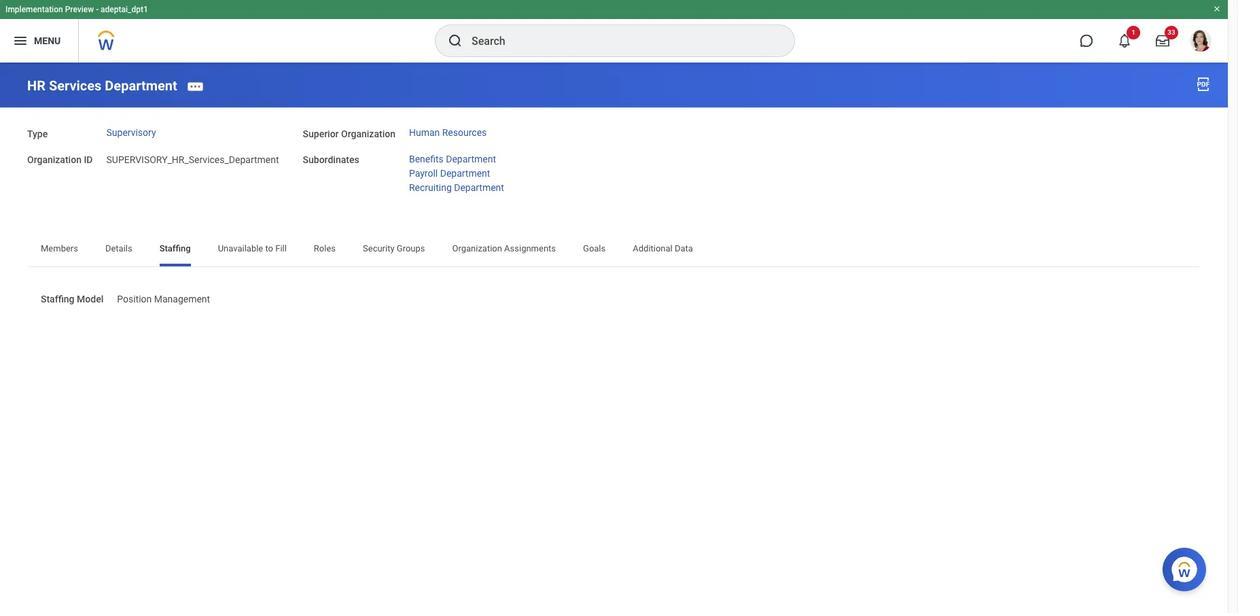 Task type: vqa. For each thing, say whether or not it's contained in the screenshot.
Bonus
no



Task type: describe. For each thing, give the bounding box(es) containing it.
benefits
[[409, 154, 444, 164]]

adeptai_dpt1
[[101, 5, 148, 14]]

department for recruiting
[[454, 182, 504, 193]]

menu
[[34, 35, 61, 46]]

additional
[[633, 244, 673, 254]]

id
[[84, 155, 93, 166]]

members
[[41, 244, 78, 254]]

staffing for staffing
[[160, 244, 191, 254]]

menu button
[[0, 19, 78, 63]]

department for payroll
[[440, 168, 490, 179]]

recruiting
[[409, 182, 452, 193]]

additional data
[[633, 244, 693, 254]]

superior
[[303, 128, 339, 139]]

benefits department
[[409, 154, 496, 164]]

subordinates
[[303, 155, 359, 166]]

search image
[[447, 33, 464, 49]]

1 button
[[1110, 26, 1141, 56]]

to
[[265, 244, 273, 254]]

goals
[[583, 244, 606, 254]]

recruiting department link
[[409, 182, 504, 193]]

position management
[[117, 294, 210, 305]]

model
[[77, 294, 103, 305]]

tab list inside 'hr services department' main content
[[27, 234, 1201, 267]]

human
[[409, 127, 440, 138]]

items selected list
[[409, 154, 527, 193]]

data
[[675, 244, 693, 254]]

payroll
[[409, 168, 438, 179]]

services
[[49, 77, 102, 94]]

security
[[363, 244, 395, 254]]

payroll department
[[409, 168, 490, 179]]

department for benefits
[[446, 154, 496, 164]]

1
[[1132, 29, 1136, 36]]

notifications large image
[[1118, 34, 1132, 48]]

organization for organization id
[[27, 155, 82, 166]]

33
[[1168, 29, 1176, 36]]

groups
[[397, 244, 425, 254]]

organization id
[[27, 155, 93, 166]]

-
[[96, 5, 99, 14]]



Task type: locate. For each thing, give the bounding box(es) containing it.
staffing for staffing model
[[41, 294, 74, 305]]

roles
[[314, 244, 336, 254]]

organization
[[341, 128, 396, 139], [27, 155, 82, 166], [452, 244, 502, 254]]

close environment banner image
[[1213, 5, 1222, 13]]

implementation preview -   adeptai_dpt1
[[5, 5, 148, 14]]

implementation
[[5, 5, 63, 14]]

1 vertical spatial staffing
[[41, 294, 74, 305]]

tab list
[[27, 234, 1201, 267]]

1 horizontal spatial organization
[[341, 128, 396, 139]]

organization up 'subordinates'
[[341, 128, 396, 139]]

0 vertical spatial staffing
[[160, 244, 191, 254]]

33 button
[[1148, 26, 1179, 56]]

organization down type at the left top of the page
[[27, 155, 82, 166]]

2 horizontal spatial organization
[[452, 244, 502, 254]]

organization assignments
[[452, 244, 556, 254]]

staffing up the staffing model element
[[160, 244, 191, 254]]

hr services department main content
[[0, 63, 1228, 368]]

fill
[[275, 244, 287, 254]]

hr services department
[[27, 77, 177, 94]]

position
[[117, 294, 152, 305]]

supervisory
[[106, 127, 156, 138]]

view printable version (pdf) image
[[1196, 76, 1212, 92]]

management
[[154, 294, 210, 305]]

hr services department link
[[27, 77, 177, 94]]

recruiting department
[[409, 182, 504, 193]]

department up payroll department at left
[[446, 154, 496, 164]]

superior organization
[[303, 128, 396, 139]]

1 horizontal spatial staffing
[[160, 244, 191, 254]]

0 horizontal spatial organization
[[27, 155, 82, 166]]

unavailable to fill
[[218, 244, 287, 254]]

inbox large image
[[1156, 34, 1170, 48]]

staffing model element
[[117, 286, 210, 306]]

department up supervisory
[[105, 77, 177, 94]]

profile logan mcneil image
[[1190, 30, 1212, 54]]

staffing left model in the left of the page
[[41, 294, 74, 305]]

0 vertical spatial organization
[[341, 128, 396, 139]]

justify image
[[12, 33, 29, 49]]

assignments
[[504, 244, 556, 254]]

type
[[27, 128, 48, 139]]

organization for organization assignments
[[452, 244, 502, 254]]

human resources link
[[409, 127, 487, 138]]

unavailable
[[218, 244, 263, 254]]

staffing
[[160, 244, 191, 254], [41, 294, 74, 305]]

resources
[[442, 127, 487, 138]]

organization inside tab list
[[452, 244, 502, 254]]

details
[[105, 244, 132, 254]]

security groups
[[363, 244, 425, 254]]

2 vertical spatial organization
[[452, 244, 502, 254]]

department down payroll department at left
[[454, 182, 504, 193]]

0 horizontal spatial staffing
[[41, 294, 74, 305]]

department
[[105, 77, 177, 94], [446, 154, 496, 164], [440, 168, 490, 179], [454, 182, 504, 193]]

supervisory link
[[106, 127, 156, 138]]

human resources
[[409, 127, 487, 138]]

supervisory_hr_services_department
[[106, 155, 279, 166]]

menu banner
[[0, 0, 1228, 63]]

Search Workday  search field
[[472, 26, 767, 56]]

payroll department link
[[409, 168, 490, 179]]

department up recruiting department
[[440, 168, 490, 179]]

1 vertical spatial organization
[[27, 155, 82, 166]]

benefits department link
[[409, 154, 496, 164]]

organization left assignments
[[452, 244, 502, 254]]

staffing model
[[41, 294, 103, 305]]

tab list containing members
[[27, 234, 1201, 267]]

preview
[[65, 5, 94, 14]]

hr
[[27, 77, 45, 94]]



